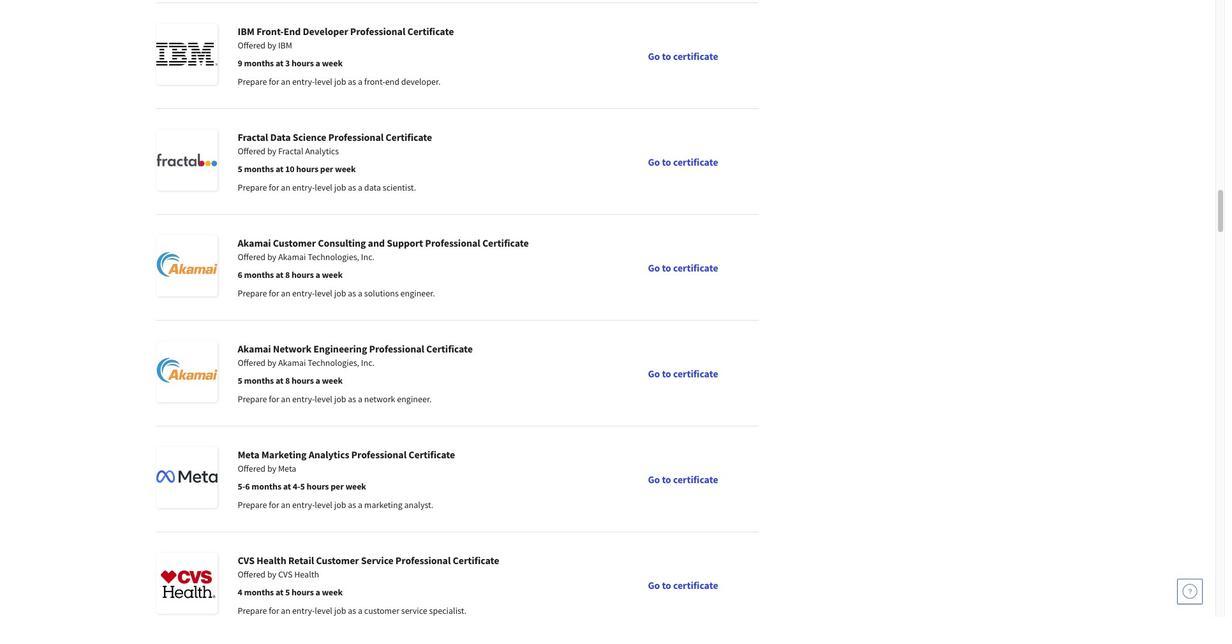 Task type: locate. For each thing, give the bounding box(es) containing it.
0 vertical spatial akamai technologies, inc. image
[[156, 236, 217, 297]]

5 by from the top
[[267, 463, 276, 475]]

0 vertical spatial engineer.
[[401, 288, 435, 299]]

per up 'prepare for an entry-level job as a data scientist.'
[[320, 163, 333, 175]]

akamai technologies, inc. image
[[156, 236, 217, 297], [156, 341, 217, 403]]

3 entry- from the top
[[292, 288, 315, 299]]

1 go from the top
[[648, 49, 660, 62]]

6 by from the top
[[267, 569, 276, 581]]

fractal down data at the top of the page
[[278, 146, 303, 157]]

an for network
[[281, 394, 290, 405]]

analytics inside fractal data science  professional certificate offered by fractal analytics 5 months at 10 hours per week
[[305, 146, 339, 157]]

at inside fractal data science  professional certificate offered by fractal analytics 5 months at 10 hours per week
[[276, 163, 284, 175]]

2 to from the top
[[662, 155, 671, 168]]

2 job from the top
[[334, 182, 346, 193]]

6 inside akamai customer consulting and support professional certificate offered by akamai technologies, inc. 6 months at 8 hours a week
[[238, 269, 242, 281]]

professional right service
[[396, 555, 451, 567]]

analytics inside meta marketing analytics professional certificate offered by meta 5-6 months at 4-5 hours per week
[[309, 449, 349, 461]]

meta down 'marketing'
[[278, 463, 296, 475]]

by inside meta marketing analytics professional certificate offered by meta 5-6 months at 4-5 hours per week
[[267, 463, 276, 475]]

job for analytics
[[334, 500, 346, 511]]

job left customer
[[334, 606, 346, 617]]

1 inc. from the top
[[361, 251, 375, 263]]

1 for from the top
[[269, 76, 279, 87]]

hours right 4-
[[307, 481, 329, 493]]

developer
[[303, 25, 348, 38]]

as for retail
[[348, 606, 356, 617]]

to
[[662, 49, 671, 62], [662, 155, 671, 168], [662, 261, 671, 274], [662, 367, 671, 380], [662, 473, 671, 486], [662, 579, 671, 592]]

1 horizontal spatial meta
[[278, 463, 296, 475]]

at inside the cvs health retail customer service professional certificate offered by cvs health 4 months at 5 hours a week
[[276, 587, 284, 599]]

certificate for akamai network engineering professional certificate
[[673, 367, 718, 380]]

job left solutions
[[334, 288, 346, 299]]

certificate for akamai customer consulting and support professional certificate
[[673, 261, 718, 274]]

week
[[322, 57, 343, 69], [335, 163, 356, 175], [322, 269, 343, 281], [322, 375, 343, 387], [346, 481, 366, 493], [322, 587, 343, 599]]

5 level from the top
[[315, 500, 332, 511]]

0 vertical spatial analytics
[[305, 146, 339, 157]]

1 job from the top
[[334, 76, 346, 87]]

hours down network
[[292, 375, 314, 387]]

professional inside akamai network engineering professional certificate offered by akamai technologies, inc. 5 months at 8 hours a week
[[369, 343, 424, 356]]

5 prepare from the top
[[238, 500, 267, 511]]

1 vertical spatial 8
[[285, 375, 290, 387]]

health down "retail"
[[294, 569, 319, 581]]

a left 'front-'
[[358, 76, 363, 87]]

months inside akamai customer consulting and support professional certificate offered by akamai technologies, inc. 6 months at 8 hours a week
[[244, 269, 274, 281]]

8 inside akamai network engineering professional certificate offered by akamai technologies, inc. 5 months at 8 hours a week
[[285, 375, 290, 387]]

1 akamai technologies, inc. image from the top
[[156, 236, 217, 297]]

service
[[401, 606, 428, 617]]

0 horizontal spatial fractal
[[238, 131, 268, 144]]

an for customer
[[281, 288, 290, 299]]

inc. down engineering
[[361, 357, 375, 369]]

meta image
[[156, 447, 217, 509]]

6 job from the top
[[334, 606, 346, 617]]

8
[[285, 269, 290, 281], [285, 375, 290, 387]]

1 vertical spatial 6
[[245, 481, 250, 493]]

fractal
[[238, 131, 268, 144], [278, 146, 303, 157]]

1 8 from the top
[[285, 269, 290, 281]]

6 offered from the top
[[238, 569, 266, 581]]

as for science
[[348, 182, 356, 193]]

ibm
[[238, 25, 255, 38], [278, 40, 292, 51]]

to for meta marketing analytics professional certificate
[[662, 473, 671, 486]]

3 offered from the top
[[238, 251, 266, 263]]

5 as from the top
[[348, 500, 356, 511]]

at
[[276, 57, 284, 69], [276, 163, 284, 175], [276, 269, 284, 281], [276, 375, 284, 387], [283, 481, 291, 493], [276, 587, 284, 599]]

ibm front-end developer professional certificate offered by ibm 9 months at 3 hours a week
[[238, 25, 454, 69]]

data
[[270, 131, 291, 144]]

offered
[[238, 40, 266, 51], [238, 146, 266, 157], [238, 251, 266, 263], [238, 357, 266, 369], [238, 463, 266, 475], [238, 569, 266, 581]]

4 to from the top
[[662, 367, 671, 380]]

1 to from the top
[[662, 49, 671, 62]]

4 an from the top
[[281, 394, 290, 405]]

cvs down "retail"
[[278, 569, 293, 581]]

inc.
[[361, 251, 375, 263], [361, 357, 375, 369]]

at down network
[[276, 375, 284, 387]]

by inside akamai network engineering professional certificate offered by akamai technologies, inc. 5 months at 8 hours a week
[[267, 357, 276, 369]]

0 vertical spatial health
[[257, 555, 286, 567]]

2 as from the top
[[348, 182, 356, 193]]

inc. inside akamai customer consulting and support professional certificate offered by akamai technologies, inc. 6 months at 8 hours a week
[[361, 251, 375, 263]]

analytics down science
[[305, 146, 339, 157]]

as for end
[[348, 76, 356, 87]]

at up prepare for an entry-level job as a solutions engineer.
[[276, 269, 284, 281]]

hours right the 3
[[292, 57, 314, 69]]

3 as from the top
[[348, 288, 356, 299]]

professional
[[350, 25, 406, 38], [328, 131, 384, 144], [425, 237, 481, 250], [369, 343, 424, 356], [351, 449, 407, 461], [396, 555, 451, 567]]

1 vertical spatial inc.
[[361, 357, 375, 369]]

certificate for fractal data science  professional certificate
[[673, 155, 718, 168]]

prepare for an entry-level job as a marketing analyst.
[[238, 500, 434, 511]]

2 entry- from the top
[[292, 182, 315, 193]]

hours inside akamai network engineering professional certificate offered by akamai technologies, inc. 5 months at 8 hours a week
[[292, 375, 314, 387]]

go to certificate
[[648, 49, 718, 62], [648, 155, 718, 168], [648, 261, 718, 274], [648, 367, 718, 380], [648, 473, 718, 486], [648, 579, 718, 592]]

job left data at the left top of page
[[334, 182, 346, 193]]

professional inside fractal data science  professional certificate offered by fractal analytics 5 months at 10 hours per week
[[328, 131, 384, 144]]

2 by from the top
[[267, 146, 276, 157]]

level
[[315, 76, 332, 87], [315, 182, 332, 193], [315, 288, 332, 299], [315, 394, 332, 405], [315, 500, 332, 511], [315, 606, 332, 617]]

professional inside meta marketing analytics professional certificate offered by meta 5-6 months at 4-5 hours per week
[[351, 449, 407, 461]]

an down network
[[281, 394, 290, 405]]

hours inside akamai customer consulting and support professional certificate offered by akamai technologies, inc. 6 months at 8 hours a week
[[292, 269, 314, 281]]

technologies,
[[308, 251, 359, 263], [308, 357, 359, 369]]

6 certificate from the top
[[673, 579, 718, 592]]

4 offered from the top
[[238, 357, 266, 369]]

2 akamai technologies, inc. image from the top
[[156, 341, 217, 403]]

5 for from the top
[[269, 500, 279, 511]]

cvs health retail customer service professional certificate offered by cvs health 4 months at 5 hours a week
[[238, 555, 499, 599]]

0 horizontal spatial cvs
[[238, 555, 255, 567]]

4 go to certificate from the top
[[648, 367, 718, 380]]

entry-
[[292, 76, 315, 87], [292, 182, 315, 193], [292, 288, 315, 299], [292, 394, 315, 405], [292, 500, 315, 511], [292, 606, 315, 617]]

5 certificate from the top
[[673, 473, 718, 486]]

as
[[348, 76, 356, 87], [348, 182, 356, 193], [348, 288, 356, 299], [348, 394, 356, 405], [348, 500, 356, 511], [348, 606, 356, 617]]

0 horizontal spatial ibm
[[238, 25, 255, 38]]

level down the cvs health retail customer service professional certificate offered by cvs health 4 months at 5 hours a week at the bottom left
[[315, 606, 332, 617]]

8 down network
[[285, 375, 290, 387]]

hours down "retail"
[[292, 587, 314, 599]]

4 prepare from the top
[[238, 394, 267, 405]]

2 go to certificate from the top
[[648, 155, 718, 168]]

3
[[285, 57, 290, 69]]

inc. down and
[[361, 251, 375, 263]]

hours up prepare for an entry-level job as a solutions engineer.
[[292, 269, 314, 281]]

certificate inside akamai customer consulting and support professional certificate offered by akamai technologies, inc. 6 months at 8 hours a week
[[482, 237, 529, 250]]

professional up the 'marketing'
[[351, 449, 407, 461]]

1 vertical spatial per
[[331, 481, 344, 493]]

5 go to certificate from the top
[[648, 473, 718, 486]]

as left 'front-'
[[348, 76, 356, 87]]

2 offered from the top
[[238, 146, 266, 157]]

an up network
[[281, 288, 290, 299]]

5 to from the top
[[662, 473, 671, 486]]

job for science
[[334, 182, 346, 193]]

2 inc. from the top
[[361, 357, 375, 369]]

analytics right 'marketing'
[[309, 449, 349, 461]]

3 by from the top
[[267, 251, 276, 263]]

prepare
[[238, 76, 267, 87], [238, 182, 267, 193], [238, 288, 267, 299], [238, 394, 267, 405], [238, 500, 267, 511], [238, 606, 267, 617]]

customer right "retail"
[[316, 555, 359, 567]]

help center image
[[1183, 585, 1198, 600]]

6 to from the top
[[662, 579, 671, 592]]

months inside the cvs health retail customer service professional certificate offered by cvs health 4 months at 5 hours a week
[[244, 587, 274, 599]]

meta
[[238, 449, 260, 461], [278, 463, 296, 475]]

0 vertical spatial per
[[320, 163, 333, 175]]

as left data at the left top of page
[[348, 182, 356, 193]]

1 technologies, from the top
[[308, 251, 359, 263]]

1 as from the top
[[348, 76, 356, 87]]

fractal left data at the top of the page
[[238, 131, 268, 144]]

1 prepare from the top
[[238, 76, 267, 87]]

8 up prepare for an entry-level job as a solutions engineer.
[[285, 269, 290, 281]]

at left 4-
[[283, 481, 291, 493]]

1 vertical spatial meta
[[278, 463, 296, 475]]

certificate
[[408, 25, 454, 38], [386, 131, 432, 144], [482, 237, 529, 250], [426, 343, 473, 356], [409, 449, 455, 461], [453, 555, 499, 567]]

hours right 10
[[296, 163, 319, 175]]

0 vertical spatial customer
[[273, 237, 316, 250]]

go to certificate for fractal data science  professional certificate
[[648, 155, 718, 168]]

as left the 'marketing'
[[348, 500, 356, 511]]

2 for from the top
[[269, 182, 279, 193]]

an
[[281, 76, 290, 87], [281, 182, 290, 193], [281, 288, 290, 299], [281, 394, 290, 405], [281, 500, 290, 511], [281, 606, 290, 617]]

3 to from the top
[[662, 261, 671, 274]]

certificate for meta marketing analytics professional certificate
[[673, 473, 718, 486]]

6 an from the top
[[281, 606, 290, 617]]

level down fractal data science  professional certificate offered by fractal analytics 5 months at 10 hours per week
[[315, 182, 332, 193]]

2 8 from the top
[[285, 375, 290, 387]]

level for engineering
[[315, 394, 332, 405]]

meta up 5-
[[238, 449, 260, 461]]

5 offered from the top
[[238, 463, 266, 475]]

week up prepare for an entry-level job as a solutions engineer.
[[322, 269, 343, 281]]

1 horizontal spatial health
[[294, 569, 319, 581]]

3 an from the top
[[281, 288, 290, 299]]

offered inside meta marketing analytics professional certificate offered by meta 5-6 months at 4-5 hours per week
[[238, 463, 266, 475]]

go for akamai network engineering professional certificate
[[648, 367, 660, 380]]

3 job from the top
[[334, 288, 346, 299]]

customer left consulting on the left of the page
[[273, 237, 316, 250]]

level down consulting on the left of the page
[[315, 288, 332, 299]]

0 vertical spatial technologies,
[[308, 251, 359, 263]]

data
[[364, 182, 381, 193]]

go to certificate for akamai network engineering professional certificate
[[648, 367, 718, 380]]

prepare for meta marketing analytics professional certificate
[[238, 500, 267, 511]]

1 vertical spatial ibm
[[278, 40, 292, 51]]

entry- down 4-
[[292, 500, 315, 511]]

go for fractal data science  professional certificate
[[648, 155, 660, 168]]

at left 10
[[276, 163, 284, 175]]

1 vertical spatial customer
[[316, 555, 359, 567]]

support
[[387, 237, 423, 250]]

1 vertical spatial analytics
[[309, 449, 349, 461]]

network
[[364, 394, 395, 405]]

5 inside the cvs health retail customer service professional certificate offered by cvs health 4 months at 5 hours a week
[[285, 587, 290, 599]]

level down ibm front-end developer professional certificate offered by ibm 9 months at 3 hours a week at the left top
[[315, 76, 332, 87]]

2 certificate from the top
[[673, 155, 718, 168]]

fractal data science  professional certificate offered by fractal analytics 5 months at 10 hours per week
[[238, 131, 432, 175]]

technologies, inside akamai network engineering professional certificate offered by akamai technologies, inc. 5 months at 8 hours a week
[[308, 357, 359, 369]]

as left solutions
[[348, 288, 356, 299]]

6 as from the top
[[348, 606, 356, 617]]

4 level from the top
[[315, 394, 332, 405]]

certificate inside akamai network engineering professional certificate offered by akamai technologies, inc. 5 months at 8 hours a week
[[426, 343, 473, 356]]

1 certificate from the top
[[673, 49, 718, 62]]

1 level from the top
[[315, 76, 332, 87]]

months inside meta marketing analytics professional certificate offered by meta 5-6 months at 4-5 hours per week
[[252, 481, 282, 493]]

6 level from the top
[[315, 606, 332, 617]]

entry- down end
[[292, 76, 315, 87]]

by
[[267, 40, 276, 51], [267, 146, 276, 157], [267, 251, 276, 263], [267, 357, 276, 369], [267, 463, 276, 475], [267, 569, 276, 581]]

week inside akamai network engineering professional certificate offered by akamai technologies, inc. 5 months at 8 hours a week
[[322, 375, 343, 387]]

as for analytics
[[348, 500, 356, 511]]

job down akamai network engineering professional certificate offered by akamai technologies, inc. 5 months at 8 hours a week
[[334, 394, 346, 405]]

entry- down "retail"
[[292, 606, 315, 617]]

certificate for ibm front-end developer professional certificate
[[673, 49, 718, 62]]

1 entry- from the top
[[292, 76, 315, 87]]

1 vertical spatial technologies,
[[308, 357, 359, 369]]

week up 'prepare for an entry-level job as a data scientist.'
[[335, 163, 356, 175]]

customer inside the cvs health retail customer service professional certificate offered by cvs health 4 months at 5 hours a week
[[316, 555, 359, 567]]

1 horizontal spatial 6
[[245, 481, 250, 493]]

marketing
[[364, 500, 403, 511]]

2 go from the top
[[648, 155, 660, 168]]

4 certificate from the top
[[673, 367, 718, 380]]

at right the 4
[[276, 587, 284, 599]]

a up prepare for an entry-level job as a network engineer.
[[316, 375, 320, 387]]

by inside akamai customer consulting and support professional certificate offered by akamai technologies, inc. 6 months at 8 hours a week
[[267, 251, 276, 263]]

analytics
[[305, 146, 339, 157], [309, 449, 349, 461]]

1 offered from the top
[[238, 40, 266, 51]]

1 by from the top
[[267, 40, 276, 51]]

6
[[238, 269, 242, 281], [245, 481, 250, 493]]

week up prepare for an entry-level job as a marketing analyst.
[[346, 481, 366, 493]]

6 go to certificate from the top
[[648, 579, 718, 592]]

engineer. right the network
[[397, 394, 432, 405]]

entry- for science
[[292, 182, 315, 193]]

5-
[[238, 481, 245, 493]]

technologies, down consulting on the left of the page
[[308, 251, 359, 263]]

for for front-
[[269, 76, 279, 87]]

0 vertical spatial ibm
[[238, 25, 255, 38]]

prepare for akamai network engineering professional certificate
[[238, 394, 267, 405]]

level down akamai network engineering professional certificate offered by akamai technologies, inc. 5 months at 8 hours a week
[[315, 394, 332, 405]]

0 vertical spatial 6
[[238, 269, 242, 281]]

6 go from the top
[[648, 579, 660, 592]]

1 vertical spatial engineer.
[[397, 394, 432, 405]]

4 job from the top
[[334, 394, 346, 405]]

entry- for end
[[292, 76, 315, 87]]

akamai technologies, inc. image for akamai customer consulting and support professional certificate
[[156, 236, 217, 297]]

1 vertical spatial akamai technologies, inc. image
[[156, 341, 217, 403]]

offered inside ibm front-end developer professional certificate offered by ibm 9 months at 3 hours a week
[[238, 40, 266, 51]]

0 horizontal spatial meta
[[238, 449, 260, 461]]

ibm left 'front-'
[[238, 25, 255, 38]]

week up the prepare for an entry-level job as a customer service specialist.
[[322, 587, 343, 599]]

6 inside meta marketing analytics professional certificate offered by meta 5-6 months at 4-5 hours per week
[[245, 481, 250, 493]]

go for cvs health retail customer service professional certificate
[[648, 579, 660, 592]]

marketing
[[262, 449, 307, 461]]

0 horizontal spatial 6
[[238, 269, 242, 281]]

technologies, inside akamai customer consulting and support professional certificate offered by akamai technologies, inc. 6 months at 8 hours a week
[[308, 251, 359, 263]]

customer
[[273, 237, 316, 250], [316, 555, 359, 567]]

ibm image
[[156, 24, 217, 85]]

3 go from the top
[[648, 261, 660, 274]]

job
[[334, 76, 346, 87], [334, 182, 346, 193], [334, 288, 346, 299], [334, 394, 346, 405], [334, 500, 346, 511], [334, 606, 346, 617]]

health
[[257, 555, 286, 567], [294, 569, 319, 581]]

per
[[320, 163, 333, 175], [331, 481, 344, 493]]

at inside akamai customer consulting and support professional certificate offered by akamai technologies, inc. 6 months at 8 hours a week
[[276, 269, 284, 281]]

go to certificate for ibm front-end developer professional certificate
[[648, 49, 718, 62]]

a up prepare for an entry-level job as a solutions engineer.
[[316, 269, 320, 281]]

2 an from the top
[[281, 182, 290, 193]]

hours
[[292, 57, 314, 69], [296, 163, 319, 175], [292, 269, 314, 281], [292, 375, 314, 387], [307, 481, 329, 493], [292, 587, 314, 599]]

a left customer
[[358, 606, 363, 617]]

4 for from the top
[[269, 394, 279, 405]]

professional right science
[[328, 131, 384, 144]]

5 job from the top
[[334, 500, 346, 511]]

per up prepare for an entry-level job as a marketing analyst.
[[331, 481, 344, 493]]

technologies, down engineering
[[308, 357, 359, 369]]

professional up the network
[[369, 343, 424, 356]]

by inside fractal data science  professional certificate offered by fractal analytics 5 months at 10 hours per week
[[267, 146, 276, 157]]

3 go to certificate from the top
[[648, 261, 718, 274]]

4 go from the top
[[648, 367, 660, 380]]

front-
[[364, 76, 385, 87]]

go for ibm front-end developer professional certificate
[[648, 49, 660, 62]]

entry- up network
[[292, 288, 315, 299]]

0 horizontal spatial health
[[257, 555, 286, 567]]

8 inside akamai customer consulting and support professional certificate offered by akamai technologies, inc. 6 months at 8 hours a week
[[285, 269, 290, 281]]

health left "retail"
[[257, 555, 286, 567]]

cvs
[[238, 555, 255, 567], [278, 569, 293, 581]]

level for end
[[315, 76, 332, 87]]

prepare for akamai customer consulting and support professional certificate
[[238, 288, 267, 299]]

week inside meta marketing analytics professional certificate offered by meta 5-6 months at 4-5 hours per week
[[346, 481, 366, 493]]

akamai technologies, inc. image for akamai network engineering professional certificate
[[156, 341, 217, 403]]

6 entry- from the top
[[292, 606, 315, 617]]

go
[[648, 49, 660, 62], [648, 155, 660, 168], [648, 261, 660, 274], [648, 367, 660, 380], [648, 473, 660, 486], [648, 579, 660, 592]]

entry- down network
[[292, 394, 315, 405]]

professional up 'front-'
[[350, 25, 406, 38]]

2 technologies, from the top
[[308, 357, 359, 369]]

engineer.
[[401, 288, 435, 299], [397, 394, 432, 405]]

1 go to certificate from the top
[[648, 49, 718, 62]]

an down 10
[[281, 182, 290, 193]]

week up prepare for an entry-level job as a front-end developer.
[[322, 57, 343, 69]]

as left the network
[[348, 394, 356, 405]]

5 go from the top
[[648, 473, 660, 486]]

as left customer
[[348, 606, 356, 617]]

an down "retail"
[[281, 606, 290, 617]]

6 for from the top
[[269, 606, 279, 617]]

hours inside fractal data science  professional certificate offered by fractal analytics 5 months at 10 hours per week
[[296, 163, 319, 175]]

4 entry- from the top
[[292, 394, 315, 405]]

prepare for an entry-level job as a network engineer.
[[238, 394, 432, 405]]

1 an from the top
[[281, 76, 290, 87]]

3 for from the top
[[269, 288, 279, 299]]

at left the 3
[[276, 57, 284, 69]]

professional inside the cvs health retail customer service professional certificate offered by cvs health 4 months at 5 hours a week
[[396, 555, 451, 567]]

service
[[361, 555, 394, 567]]

certificate
[[673, 49, 718, 62], [673, 155, 718, 168], [673, 261, 718, 274], [673, 367, 718, 380], [673, 473, 718, 486], [673, 579, 718, 592]]

3 level from the top
[[315, 288, 332, 299]]

hours inside ibm front-end developer professional certificate offered by ibm 9 months at 3 hours a week
[[292, 57, 314, 69]]

months inside fractal data science  professional certificate offered by fractal analytics 5 months at 10 hours per week
[[244, 163, 274, 175]]

a up the prepare for an entry-level job as a customer service specialist.
[[316, 587, 320, 599]]

5 an from the top
[[281, 500, 290, 511]]

engineer. for support
[[401, 288, 435, 299]]

a up prepare for an entry-level job as a front-end developer.
[[316, 57, 320, 69]]

0 vertical spatial inc.
[[361, 251, 375, 263]]

akamai
[[238, 237, 271, 250], [278, 251, 306, 263], [238, 343, 271, 356], [278, 357, 306, 369]]

job left 'front-'
[[334, 76, 346, 87]]

for for network
[[269, 394, 279, 405]]

cvs up the 4
[[238, 555, 255, 567]]

ibm down end
[[278, 40, 292, 51]]

a
[[316, 57, 320, 69], [358, 76, 363, 87], [358, 182, 363, 193], [316, 269, 320, 281], [358, 288, 363, 299], [316, 375, 320, 387], [358, 394, 363, 405], [358, 500, 363, 511], [316, 587, 320, 599], [358, 606, 363, 617]]

2 level from the top
[[315, 182, 332, 193]]

2 prepare from the top
[[238, 182, 267, 193]]

per inside meta marketing analytics professional certificate offered by meta 5-6 months at 4-5 hours per week
[[331, 481, 344, 493]]

week up prepare for an entry-level job as a network engineer.
[[322, 375, 343, 387]]

professional right support
[[425, 237, 481, 250]]

an for front-
[[281, 76, 290, 87]]

5 entry- from the top
[[292, 500, 315, 511]]

5
[[238, 163, 242, 175], [238, 375, 242, 387], [300, 481, 305, 493], [285, 587, 290, 599]]

entry- down 10
[[292, 182, 315, 193]]

4 as from the top
[[348, 394, 356, 405]]

customer
[[364, 606, 400, 617]]

engineer. right solutions
[[401, 288, 435, 299]]

an down the 3
[[281, 76, 290, 87]]

0 vertical spatial 8
[[285, 269, 290, 281]]

job down meta marketing analytics professional certificate offered by meta 5-6 months at 4-5 hours per week
[[334, 500, 346, 511]]

entry- for retail
[[292, 606, 315, 617]]

go for meta marketing analytics professional certificate
[[648, 473, 660, 486]]

week inside ibm front-end developer professional certificate offered by ibm 9 months at 3 hours a week
[[322, 57, 343, 69]]

6 prepare from the top
[[238, 606, 267, 617]]

4 by from the top
[[267, 357, 276, 369]]

certificate for cvs health retail customer service professional certificate
[[673, 579, 718, 592]]

level down meta marketing analytics professional certificate offered by meta 5-6 months at 4-5 hours per week
[[315, 500, 332, 511]]

an down 'marketing'
[[281, 500, 290, 511]]

5 inside meta marketing analytics professional certificate offered by meta 5-6 months at 4-5 hours per week
[[300, 481, 305, 493]]

1 horizontal spatial fractal
[[278, 146, 303, 157]]

network
[[273, 343, 312, 356]]

3 prepare from the top
[[238, 288, 267, 299]]

for for health
[[269, 606, 279, 617]]

months
[[244, 57, 274, 69], [244, 163, 274, 175], [244, 269, 274, 281], [244, 375, 274, 387], [252, 481, 282, 493], [244, 587, 274, 599]]

a inside ibm front-end developer professional certificate offered by ibm 9 months at 3 hours a week
[[316, 57, 320, 69]]

1 vertical spatial cvs
[[278, 569, 293, 581]]

3 certificate from the top
[[673, 261, 718, 274]]

for
[[269, 76, 279, 87], [269, 182, 279, 193], [269, 288, 279, 299], [269, 394, 279, 405], [269, 500, 279, 511], [269, 606, 279, 617]]

prepare for fractal data science  professional certificate
[[238, 182, 267, 193]]



Task type: describe. For each thing, give the bounding box(es) containing it.
akamai customer consulting and support professional certificate offered by akamai technologies, inc. 6 months at 8 hours a week
[[238, 237, 529, 281]]

for for data
[[269, 182, 279, 193]]

as for consulting
[[348, 288, 356, 299]]

entry- for engineering
[[292, 394, 315, 405]]

4
[[238, 587, 242, 599]]

1 horizontal spatial ibm
[[278, 40, 292, 51]]

end
[[385, 76, 400, 87]]

job for retail
[[334, 606, 346, 617]]

months inside akamai network engineering professional certificate offered by akamai technologies, inc. 5 months at 8 hours a week
[[244, 375, 274, 387]]

an for marketing
[[281, 500, 290, 511]]

go for akamai customer consulting and support professional certificate
[[648, 261, 660, 274]]

retail
[[288, 555, 314, 567]]

0 vertical spatial cvs
[[238, 555, 255, 567]]

meta marketing analytics professional certificate offered by meta 5-6 months at 4-5 hours per week
[[238, 449, 455, 493]]

10
[[285, 163, 295, 175]]

9
[[238, 57, 242, 69]]

certificate inside ibm front-end developer professional certificate offered by ibm 9 months at 3 hours a week
[[408, 25, 454, 38]]

a left the network
[[358, 394, 363, 405]]

prepare for cvs health retail customer service professional certificate
[[238, 606, 267, 617]]

consulting
[[318, 237, 366, 250]]

to for akamai customer consulting and support professional certificate
[[662, 261, 671, 274]]

an for data
[[281, 182, 290, 193]]

0 vertical spatial meta
[[238, 449, 260, 461]]

go to certificate for cvs health retail customer service professional certificate
[[648, 579, 718, 592]]

prepare for an entry-level job as a solutions engineer.
[[238, 288, 435, 299]]

engineer. for certificate
[[397, 394, 432, 405]]

job for engineering
[[334, 394, 346, 405]]

0 vertical spatial fractal
[[238, 131, 268, 144]]

to for akamai network engineering professional certificate
[[662, 367, 671, 380]]

solutions
[[364, 288, 399, 299]]

by inside ibm front-end developer professional certificate offered by ibm 9 months at 3 hours a week
[[267, 40, 276, 51]]

fractal analytics image
[[156, 130, 217, 191]]

job for consulting
[[334, 288, 346, 299]]

4-
[[293, 481, 300, 493]]

certificate inside meta marketing analytics professional certificate offered by meta 5-6 months at 4-5 hours per week
[[409, 449, 455, 461]]

to for cvs health retail customer service professional certificate
[[662, 579, 671, 592]]

professional inside akamai customer consulting and support professional certificate offered by akamai technologies, inc. 6 months at 8 hours a week
[[425, 237, 481, 250]]

a left the 'marketing'
[[358, 500, 363, 511]]

prepare for an entry-level job as a customer service specialist.
[[238, 606, 467, 617]]

level for analytics
[[315, 500, 332, 511]]

a inside the cvs health retail customer service professional certificate offered by cvs health 4 months at 5 hours a week
[[316, 587, 320, 599]]

a inside akamai network engineering professional certificate offered by akamai technologies, inc. 5 months at 8 hours a week
[[316, 375, 320, 387]]

prepare for an entry-level job as a data scientist.
[[238, 182, 416, 193]]

level for consulting
[[315, 288, 332, 299]]

job for end
[[334, 76, 346, 87]]

an for health
[[281, 606, 290, 617]]

and
[[368, 237, 385, 250]]

to for fractal data science  professional certificate
[[662, 155, 671, 168]]

hours inside the cvs health retail customer service professional certificate offered by cvs health 4 months at 5 hours a week
[[292, 587, 314, 599]]

level for retail
[[315, 606, 332, 617]]

at inside meta marketing analytics professional certificate offered by meta 5-6 months at 4-5 hours per week
[[283, 481, 291, 493]]

1 vertical spatial health
[[294, 569, 319, 581]]

a left solutions
[[358, 288, 363, 299]]

go to certificate for meta marketing analytics professional certificate
[[648, 473, 718, 486]]

hours inside meta marketing analytics professional certificate offered by meta 5-6 months at 4-5 hours per week
[[307, 481, 329, 493]]

end
[[284, 25, 301, 38]]

at inside akamai network engineering professional certificate offered by akamai technologies, inc. 5 months at 8 hours a week
[[276, 375, 284, 387]]

5 inside akamai network engineering professional certificate offered by akamai technologies, inc. 5 months at 8 hours a week
[[238, 375, 242, 387]]

5 inside fractal data science  professional certificate offered by fractal analytics 5 months at 10 hours per week
[[238, 163, 242, 175]]

by inside the cvs health retail customer service professional certificate offered by cvs health 4 months at 5 hours a week
[[267, 569, 276, 581]]

developer.
[[401, 76, 441, 87]]

cvs health image
[[156, 553, 217, 615]]

for for customer
[[269, 288, 279, 299]]

a inside akamai customer consulting and support professional certificate offered by akamai technologies, inc. 6 months at 8 hours a week
[[316, 269, 320, 281]]

prepare for an entry-level job as a front-end developer.
[[238, 76, 441, 87]]

1 vertical spatial fractal
[[278, 146, 303, 157]]

science
[[293, 131, 327, 144]]

professional inside ibm front-end developer professional certificate offered by ibm 9 months at 3 hours a week
[[350, 25, 406, 38]]

entry- for consulting
[[292, 288, 315, 299]]

customer inside akamai customer consulting and support professional certificate offered by akamai technologies, inc. 6 months at 8 hours a week
[[273, 237, 316, 250]]

scientist.
[[383, 182, 416, 193]]

analyst.
[[404, 500, 434, 511]]

per inside fractal data science  professional certificate offered by fractal analytics 5 months at 10 hours per week
[[320, 163, 333, 175]]

inc. inside akamai network engineering professional certificate offered by akamai technologies, inc. 5 months at 8 hours a week
[[361, 357, 375, 369]]

entry- for analytics
[[292, 500, 315, 511]]

specialist.
[[429, 606, 467, 617]]

at inside ibm front-end developer professional certificate offered by ibm 9 months at 3 hours a week
[[276, 57, 284, 69]]

offered inside akamai network engineering professional certificate offered by akamai technologies, inc. 5 months at 8 hours a week
[[238, 357, 266, 369]]

as for engineering
[[348, 394, 356, 405]]

engineering
[[314, 343, 367, 356]]

offered inside the cvs health retail customer service professional certificate offered by cvs health 4 months at 5 hours a week
[[238, 569, 266, 581]]

prepare for ibm front-end developer professional certificate
[[238, 76, 267, 87]]

certificate inside the cvs health retail customer service professional certificate offered by cvs health 4 months at 5 hours a week
[[453, 555, 499, 567]]

to for ibm front-end developer professional certificate
[[662, 49, 671, 62]]

months inside ibm front-end developer professional certificate offered by ibm 9 months at 3 hours a week
[[244, 57, 274, 69]]

week inside akamai customer consulting and support professional certificate offered by akamai technologies, inc. 6 months at 8 hours a week
[[322, 269, 343, 281]]

1 horizontal spatial cvs
[[278, 569, 293, 581]]

for for marketing
[[269, 500, 279, 511]]

offered inside fractal data science  professional certificate offered by fractal analytics 5 months at 10 hours per week
[[238, 146, 266, 157]]

a left data at the left top of page
[[358, 182, 363, 193]]

level for science
[[315, 182, 332, 193]]

week inside the cvs health retail customer service professional certificate offered by cvs health 4 months at 5 hours a week
[[322, 587, 343, 599]]

week inside fractal data science  professional certificate offered by fractal analytics 5 months at 10 hours per week
[[335, 163, 356, 175]]

front-
[[257, 25, 284, 38]]

go to certificate for akamai customer consulting and support professional certificate
[[648, 261, 718, 274]]

offered inside akamai customer consulting and support professional certificate offered by akamai technologies, inc. 6 months at 8 hours a week
[[238, 251, 266, 263]]

certificate inside fractal data science  professional certificate offered by fractal analytics 5 months at 10 hours per week
[[386, 131, 432, 144]]

akamai network engineering professional certificate offered by akamai technologies, inc. 5 months at 8 hours a week
[[238, 343, 473, 387]]



Task type: vqa. For each thing, say whether or not it's contained in the screenshot.


